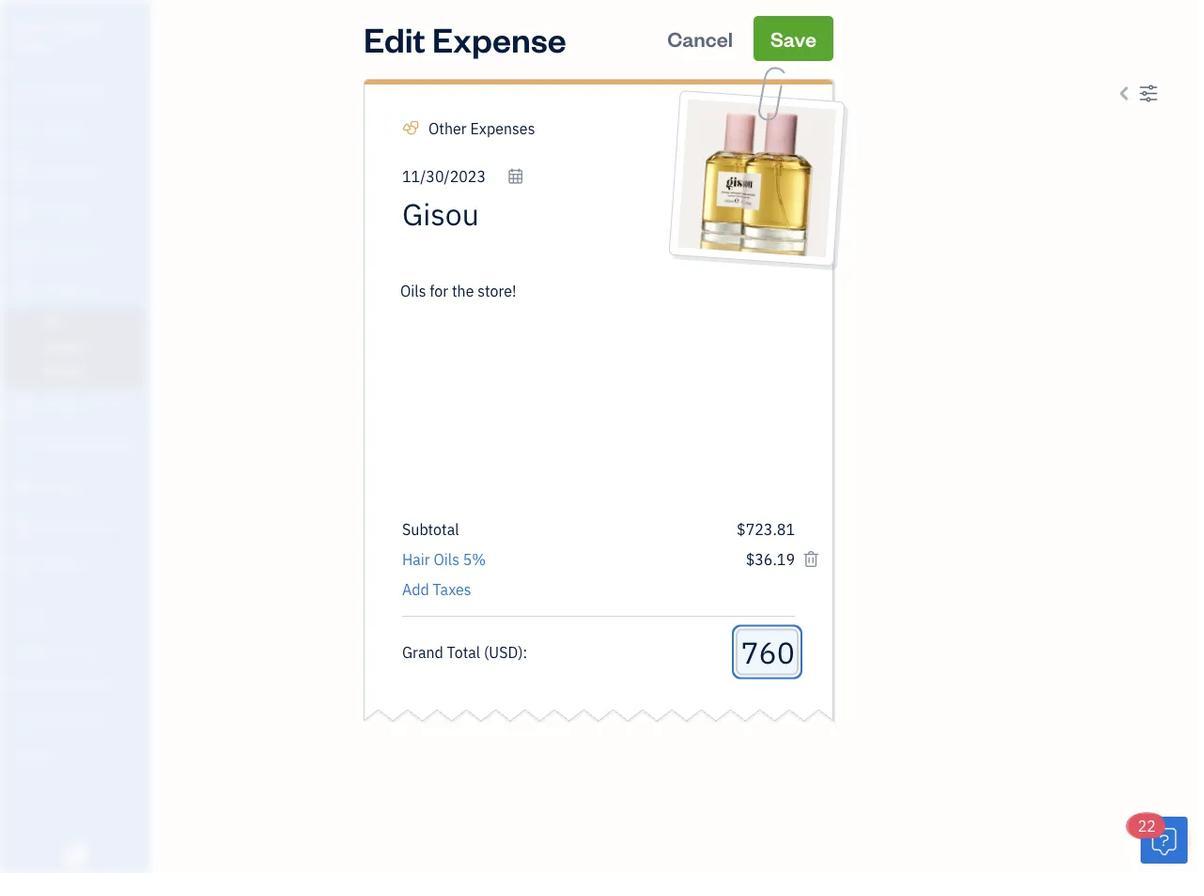 Task type: describe. For each thing, give the bounding box(es) containing it.
money image
[[12, 477, 35, 496]]

Amount (USD) text field
[[745, 550, 795, 570]]

cancel
[[667, 25, 733, 52]]

payment image
[[12, 241, 35, 260]]

Date in MM/DD/YYYY format text field
[[402, 167, 524, 187]]

22 button
[[1128, 815, 1188, 864]]

delete image button
[[706, 227, 798, 256]]

team members
[[14, 642, 96, 658]]

items and services
[[14, 677, 113, 692]]

cancel button
[[650, 16, 750, 61]]

ruby
[[15, 17, 48, 35]]

services
[[68, 677, 113, 692]]

subtotal
[[402, 520, 459, 540]]

connections
[[43, 712, 110, 727]]

total
[[447, 643, 480, 662]]

and
[[46, 677, 65, 692]]

bank connections link
[[5, 704, 145, 737]]

client image
[[12, 123, 35, 142]]

chart image
[[12, 517, 35, 536]]

bank connections
[[14, 712, 110, 727]]

members
[[46, 642, 96, 658]]

):
[[518, 643, 527, 662]]

dashboard image
[[12, 84, 35, 102]]

ruby oranges owner
[[15, 17, 103, 53]]

settings
[[14, 746, 57, 762]]

owner
[[15, 37, 52, 53]]

Merchant text field
[[402, 195, 659, 233]]

5
[[463, 550, 472, 570]]

settings link
[[5, 738, 145, 771]]

%
[[472, 550, 486, 570]]

add
[[402, 580, 429, 600]]

expense
[[432, 16, 566, 61]]

oils
[[434, 550, 459, 570]]

delete
[[706, 228, 752, 251]]

$723.81
[[737, 520, 795, 540]]

edit
[[364, 16, 425, 61]]

chevronleft image
[[1115, 82, 1135, 104]]

22
[[1138, 817, 1156, 837]]

estimate image
[[12, 163, 35, 181]]

grand total ( usd ):
[[402, 643, 527, 662]]



Task type: vqa. For each thing, say whether or not it's contained in the screenshot.
second $0
no



Task type: locate. For each thing, give the bounding box(es) containing it.
hair
[[402, 550, 430, 570]]

main element
[[0, 0, 197, 874]]

apps link
[[5, 599, 145, 632]]

hair oils 5 %
[[402, 550, 486, 570]]

usd
[[489, 643, 518, 662]]

delete image
[[706, 228, 798, 254]]

items
[[14, 677, 43, 692]]

add taxes button
[[402, 579, 471, 601]]

freshbooks image
[[60, 844, 90, 866]]

grand
[[402, 643, 443, 662]]

settings image
[[1139, 82, 1158, 104]]

save button
[[753, 16, 833, 61]]

oranges
[[50, 17, 103, 35]]

delete tax image
[[802, 549, 820, 571]]

Category text field
[[428, 117, 589, 140]]

taxes
[[433, 580, 471, 600]]

team
[[14, 642, 44, 658]]

apps
[[14, 607, 42, 623]]

report image
[[12, 556, 35, 575]]

timer image
[[12, 438, 35, 457]]

Description text field
[[393, 280, 785, 505]]

Amount (USD) text field
[[739, 633, 795, 672]]

project image
[[12, 398, 35, 417]]

resource center badge image
[[1141, 817, 1188, 864]]

edit expense
[[364, 16, 566, 61]]

image
[[754, 232, 798, 254]]

expense image
[[12, 281, 35, 300]]

team members link
[[5, 634, 145, 667]]

save
[[770, 25, 816, 52]]

invoice image
[[12, 202, 35, 221]]

(
[[484, 643, 489, 662]]

add taxes
[[402, 580, 471, 600]]

bank
[[14, 712, 41, 727]]

items and services link
[[5, 669, 145, 702]]



